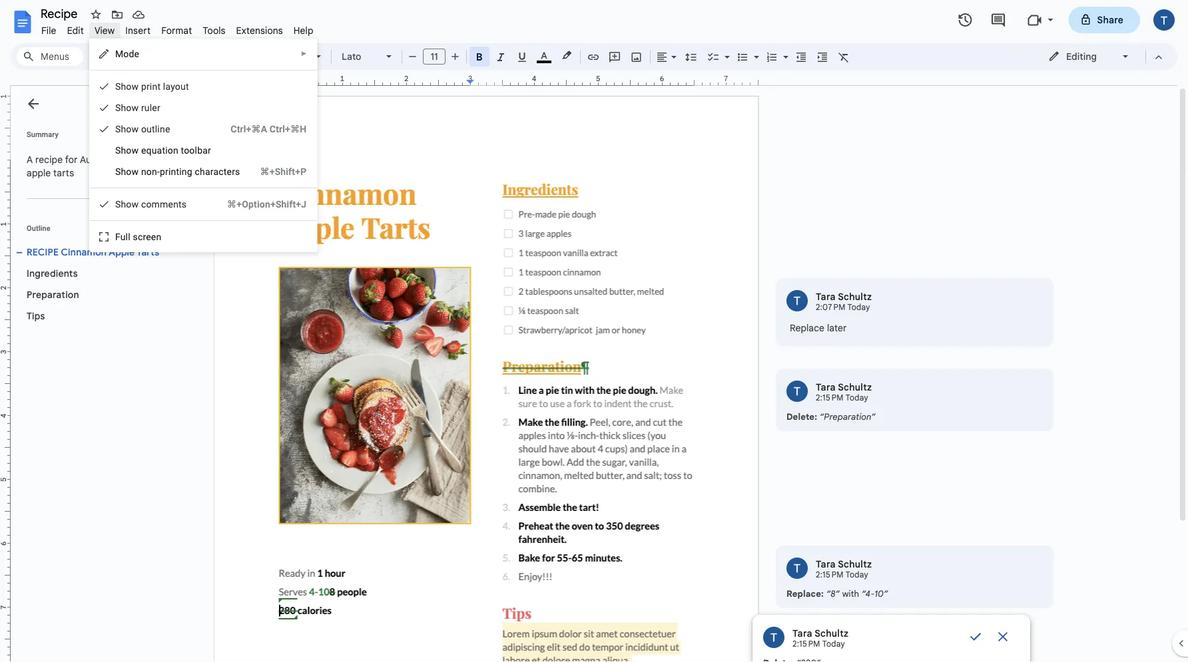 Task type: locate. For each thing, give the bounding box(es) containing it.
ll
[[126, 232, 130, 243]]

1 vertical spatial e
[[141, 145, 146, 156]]

s
[[115, 166, 121, 177]]

1 vertical spatial tara schultz image
[[787, 558, 808, 580]]

recipe cinnamon apple tarts
[[27, 247, 159, 258]]

2:15 pm up "8"
[[816, 571, 844, 581]]

Font size text field
[[424, 49, 445, 65]]

2:07 pm
[[816, 303, 846, 313]]

tara schultz 2:15 pm today
[[816, 382, 872, 403], [816, 559, 872, 581], [793, 628, 849, 650]]

tara schultz image for delete:
[[787, 381, 808, 402]]

2 show from the top
[[115, 102, 139, 113]]

today
[[848, 303, 871, 313], [846, 393, 869, 403], [846, 571, 869, 581], [823, 640, 846, 650]]

application
[[0, 0, 1189, 663]]

2:15 pm down the replace:
[[793, 640, 821, 650]]

4 show from the top
[[115, 145, 139, 156]]

menu bar containing file
[[36, 17, 319, 39]]

rint
[[147, 81, 161, 92]]

characters
[[195, 166, 240, 177]]

show up how
[[115, 145, 139, 156]]

menu
[[89, 39, 317, 253]]

show left r
[[115, 102, 139, 113]]

share
[[1098, 14, 1124, 26]]

summary heading
[[27, 129, 59, 140]]

tara schultz 2:15 pm today for "8"
[[816, 559, 872, 581]]

1 vertical spatial tara schultz 2:15 pm today
[[816, 559, 872, 581]]

1 horizontal spatial e
[[165, 124, 170, 135]]

tara right tara schultz image
[[816, 291, 836, 303]]

0 vertical spatial 2:15 pm
[[816, 393, 844, 403]]

uler
[[144, 102, 161, 113]]

tara schultz 2:15 pm today down "8"
[[793, 628, 849, 650]]

tara
[[816, 291, 836, 303], [816, 382, 836, 393], [816, 559, 836, 571], [793, 628, 813, 640]]

tara schultz image
[[787, 381, 808, 402], [787, 558, 808, 580], [764, 628, 785, 649]]

tara schultz 2:07 pm today
[[816, 291, 872, 313]]

numbered list menu image
[[780, 48, 789, 53]]

tara inside tara schultz 2:07 pm today
[[816, 291, 836, 303]]

e down show outli n e
[[141, 145, 146, 156]]

delete:
[[787, 412, 818, 422]]

1 vertical spatial 2:15 pm
[[816, 571, 844, 581]]

5 show from the top
[[115, 199, 139, 210]]

f u ll screen
[[115, 232, 162, 243]]

outline heading
[[11, 223, 192, 242]]

show left the p
[[115, 81, 139, 92]]

show
[[115, 81, 139, 92], [115, 102, 139, 113], [115, 124, 139, 135], [115, 145, 139, 156], [115, 199, 139, 210]]

tara schultz 2:15 pm today for "preparation"
[[816, 382, 872, 403]]

tara schultz image
[[787, 291, 808, 312]]

tara for tara schultz icon corresponding to replace:
[[816, 559, 836, 571]]

menu containing m
[[89, 39, 317, 253]]

2:15 pm up delete: "preparation"
[[816, 393, 844, 403]]

tara schultz 2:15 pm today up "preparation"
[[816, 382, 872, 403]]

"preparation"
[[820, 412, 876, 422]]

help
[[294, 25, 314, 36]]

preparation
[[27, 289, 79, 301]]

1 show from the top
[[115, 81, 139, 92]]

schultz down "8"
[[815, 628, 849, 640]]

editing
[[1067, 51, 1097, 62]]

Star checkbox
[[87, 5, 105, 24]]

tara schultz image for replace:
[[787, 558, 808, 580]]

tara up "8"
[[816, 559, 836, 571]]

e
[[165, 124, 170, 135], [141, 145, 146, 156]]

view menu item
[[89, 23, 120, 38]]

e right the outli
[[165, 124, 170, 135]]

today inside tara schultz 2:07 pm today
[[848, 303, 871, 313]]

show c omments
[[115, 199, 187, 210]]

format menu item
[[156, 23, 198, 38]]

full screen u element
[[115, 232, 166, 243]]

show for show r uler
[[115, 102, 139, 113]]

schultz up with in the right of the page
[[838, 559, 872, 571]]

ingredients
[[27, 268, 78, 280]]

n
[[160, 124, 165, 135]]

outline
[[27, 224, 50, 233]]

extensions menu item
[[231, 23, 288, 38]]

today down "8"
[[823, 640, 846, 650]]

toolbar
[[181, 145, 211, 156]]

2 vertical spatial tara schultz image
[[764, 628, 785, 649]]

tara for tara schultz icon related to delete:
[[816, 382, 836, 393]]

Menus field
[[17, 47, 83, 66]]

later
[[827, 323, 847, 334]]

show p rint layout
[[115, 81, 189, 92]]

extensions
[[236, 25, 283, 36]]

show comments c element
[[115, 199, 191, 210]]

0 vertical spatial tara schultz image
[[787, 381, 808, 402]]

show for show p rint layout
[[115, 81, 139, 92]]

show left the outli
[[115, 124, 139, 135]]

Font size field
[[423, 49, 451, 65]]

today up with in the right of the page
[[846, 571, 869, 581]]

2 vertical spatial 2:15 pm
[[793, 640, 821, 650]]

delete: "preparation"
[[787, 412, 876, 422]]

3 show from the top
[[115, 124, 139, 135]]

tara up delete: "preparation"
[[816, 382, 836, 393]]

show outli n e
[[115, 124, 170, 135]]

schultz
[[838, 291, 872, 303], [838, 382, 872, 393], [838, 559, 872, 571], [815, 628, 849, 640]]

menu bar
[[36, 17, 319, 39]]

f
[[115, 232, 120, 243]]

tara schultz 2:15 pm today up the replace: "8" with "4-10"
[[816, 559, 872, 581]]

tara down the replace:
[[793, 628, 813, 640]]

non-
[[141, 166, 160, 177]]

replace
[[790, 323, 825, 334]]

top margin image
[[0, 97, 10, 164]]

list
[[753, 279, 1054, 663]]

checklist menu image
[[722, 48, 730, 53]]

show equation toolbar e element
[[115, 145, 215, 156]]

show left c
[[115, 199, 139, 210]]

ctrl+⌘a ctrl+⌘h
[[231, 124, 307, 135]]

right margin image
[[691, 75, 758, 85]]

m
[[115, 48, 123, 59]]

2:15 pm
[[816, 393, 844, 403], [816, 571, 844, 581], [793, 640, 821, 650]]

schultz up later
[[838, 291, 872, 303]]

0 vertical spatial tara schultz 2:15 pm today
[[816, 382, 872, 403]]

today right 2:07 pm
[[848, 303, 871, 313]]

line & paragraph spacing image
[[684, 47, 699, 66]]



Task type: vqa. For each thing, say whether or not it's contained in the screenshot.
p
yes



Task type: describe. For each thing, give the bounding box(es) containing it.
highlight color image
[[560, 47, 574, 63]]

menu bar banner
[[0, 0, 1189, 663]]

insert
[[125, 25, 151, 36]]

printing
[[160, 166, 192, 177]]

show for show e quation toolbar
[[115, 145, 139, 156]]

show e quation toolbar
[[115, 145, 211, 156]]

ctrl+⌘a
[[231, 124, 267, 135]]

file
[[41, 25, 56, 36]]

r
[[141, 102, 144, 113]]

m ode
[[115, 48, 139, 59]]

replace:
[[787, 589, 824, 600]]

ctrl+⌘a ctrl+⌘h element
[[215, 123, 307, 136]]

quation
[[146, 145, 178, 156]]

ctrl+⌘h
[[270, 124, 307, 135]]

today up "preparation"
[[846, 393, 869, 403]]

outli
[[141, 124, 160, 135]]

format
[[161, 25, 192, 36]]

text color image
[[537, 47, 552, 63]]

show r uler
[[115, 102, 161, 113]]

view
[[95, 25, 115, 36]]

2:15 pm for "preparation"
[[816, 393, 844, 403]]

s how non-printing characters
[[115, 166, 240, 177]]

edit menu item
[[62, 23, 89, 38]]

Rename text field
[[36, 5, 85, 21]]

share button
[[1069, 7, 1141, 33]]

ode
[[123, 48, 139, 59]]

u
[[120, 232, 126, 243]]

replace later
[[790, 323, 847, 334]]

omments
[[146, 199, 187, 210]]

show ruler r element
[[115, 102, 165, 113]]

document outline element
[[11, 86, 192, 663]]

cinnamon
[[61, 247, 107, 258]]

main toolbar
[[83, 0, 855, 517]]

how
[[121, 166, 139, 177]]

tara for tara schultz image
[[816, 291, 836, 303]]

insert menu item
[[120, 23, 156, 38]]

bulleted list menu image
[[751, 48, 760, 53]]

replace: "8" with "4-10"
[[787, 589, 889, 600]]

layout
[[163, 81, 189, 92]]

show outline n element
[[115, 124, 174, 135]]

show for show outli n e
[[115, 124, 139, 135]]

show non-printing characters s element
[[115, 166, 244, 177]]

tools
[[203, 25, 226, 36]]

font list. lato selected. option
[[342, 47, 378, 66]]

with
[[843, 589, 860, 600]]

tools menu item
[[198, 23, 231, 38]]

"8"
[[827, 589, 840, 600]]

apple
[[109, 247, 135, 258]]

recipe
[[27, 247, 59, 258]]

editing button
[[1039, 47, 1140, 67]]

►
[[301, 50, 307, 58]]

c
[[141, 199, 146, 210]]

summary
[[27, 130, 59, 139]]

⌘+shift+p
[[260, 166, 307, 177]]

mode m element
[[115, 48, 143, 59]]

mode and view toolbar
[[1039, 43, 1170, 70]]

⌘+option+shift+j element
[[211, 198, 307, 211]]

⌘+shift+p element
[[244, 165, 307, 179]]

"4-
[[862, 589, 875, 600]]

tarts
[[137, 247, 159, 258]]

screen
[[133, 232, 162, 243]]

show for show c omments
[[115, 199, 139, 210]]

application containing share
[[0, 0, 1189, 663]]

schultz inside tara schultz 2:07 pm today
[[838, 291, 872, 303]]

2 vertical spatial tara schultz 2:15 pm today
[[793, 628, 849, 650]]

lato
[[342, 51, 361, 62]]

show print layout p element
[[115, 81, 193, 92]]

list containing tara schultz
[[753, 279, 1054, 663]]

p
[[141, 81, 147, 92]]

tips
[[27, 311, 45, 322]]

menu bar inside menu bar banner
[[36, 17, 319, 39]]

tara for the bottommost tara schultz icon
[[793, 628, 813, 640]]

10"
[[875, 589, 889, 600]]

schultz up "preparation"
[[838, 382, 872, 393]]

file menu item
[[36, 23, 62, 38]]

0 horizontal spatial e
[[141, 145, 146, 156]]

⌘+option+shift+j
[[227, 199, 307, 210]]

insert image image
[[629, 47, 645, 66]]

2:15 pm for "8"
[[816, 571, 844, 581]]

0 vertical spatial e
[[165, 124, 170, 135]]

edit
[[67, 25, 84, 36]]

help menu item
[[288, 23, 319, 38]]



